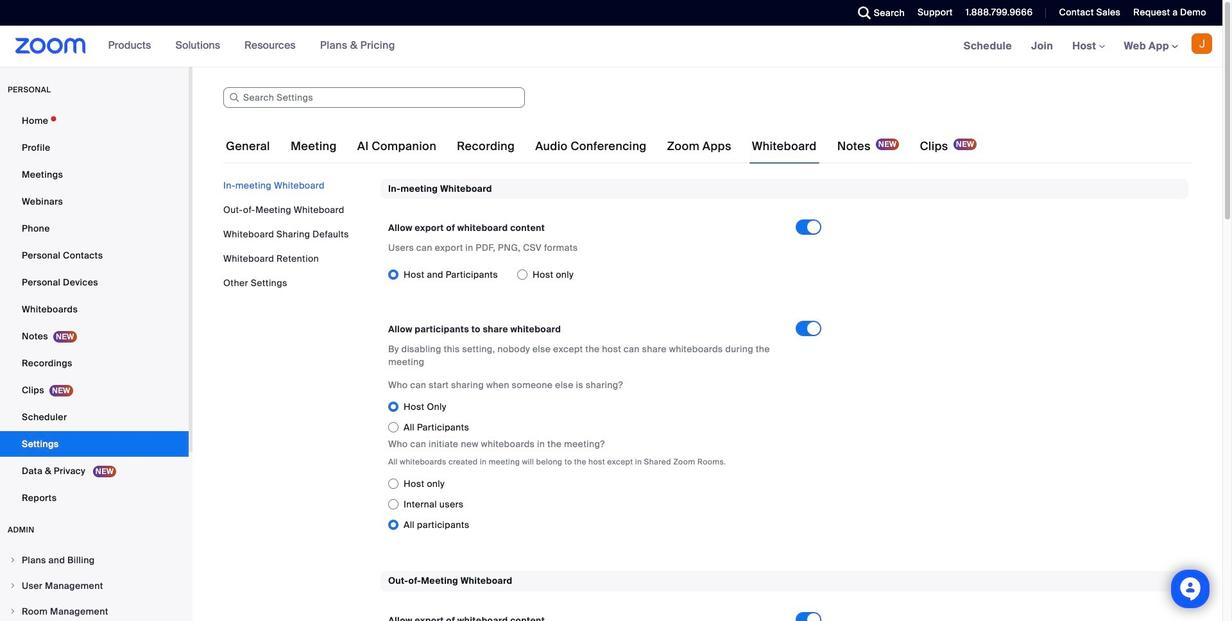Task type: vqa. For each thing, say whether or not it's contained in the screenshot.
Last Name text field
no



Task type: locate. For each thing, give the bounding box(es) containing it.
0 vertical spatial menu item
[[0, 548, 189, 573]]

banner
[[0, 26, 1223, 67]]

0 vertical spatial option group
[[388, 265, 796, 285]]

2 vertical spatial menu item
[[0, 600, 189, 622]]

profile picture image
[[1192, 33, 1213, 54]]

out-of-meeting whiteboard element
[[381, 572, 1189, 622]]

right image
[[9, 557, 17, 564]]

1 vertical spatial menu item
[[0, 574, 189, 598]]

1 vertical spatial option group
[[388, 397, 832, 438]]

0 vertical spatial right image
[[9, 582, 17, 590]]

menu bar
[[223, 179, 371, 290]]

option group
[[388, 265, 796, 285], [388, 397, 832, 438], [388, 474, 832, 536]]

menu item
[[0, 548, 189, 573], [0, 574, 189, 598], [0, 600, 189, 622]]

3 menu item from the top
[[0, 600, 189, 622]]

zoom logo image
[[15, 38, 86, 54]]

product information navigation
[[99, 26, 405, 67]]

3 option group from the top
[[388, 474, 832, 536]]

1 right image from the top
[[9, 582, 17, 590]]

2 vertical spatial option group
[[388, 474, 832, 536]]

meetings navigation
[[955, 26, 1223, 67]]

right image
[[9, 582, 17, 590], [9, 608, 17, 616]]

1 vertical spatial right image
[[9, 608, 17, 616]]



Task type: describe. For each thing, give the bounding box(es) containing it.
2 menu item from the top
[[0, 574, 189, 598]]

personal menu menu
[[0, 108, 189, 512]]

1 option group from the top
[[388, 265, 796, 285]]

Search Settings text field
[[223, 87, 525, 108]]

in-meeting whiteboard element
[[381, 179, 1189, 551]]

tabs of my account settings page tab list
[[223, 128, 980, 164]]

2 option group from the top
[[388, 397, 832, 438]]

2 right image from the top
[[9, 608, 17, 616]]

1 menu item from the top
[[0, 548, 189, 573]]

admin menu menu
[[0, 548, 189, 622]]



